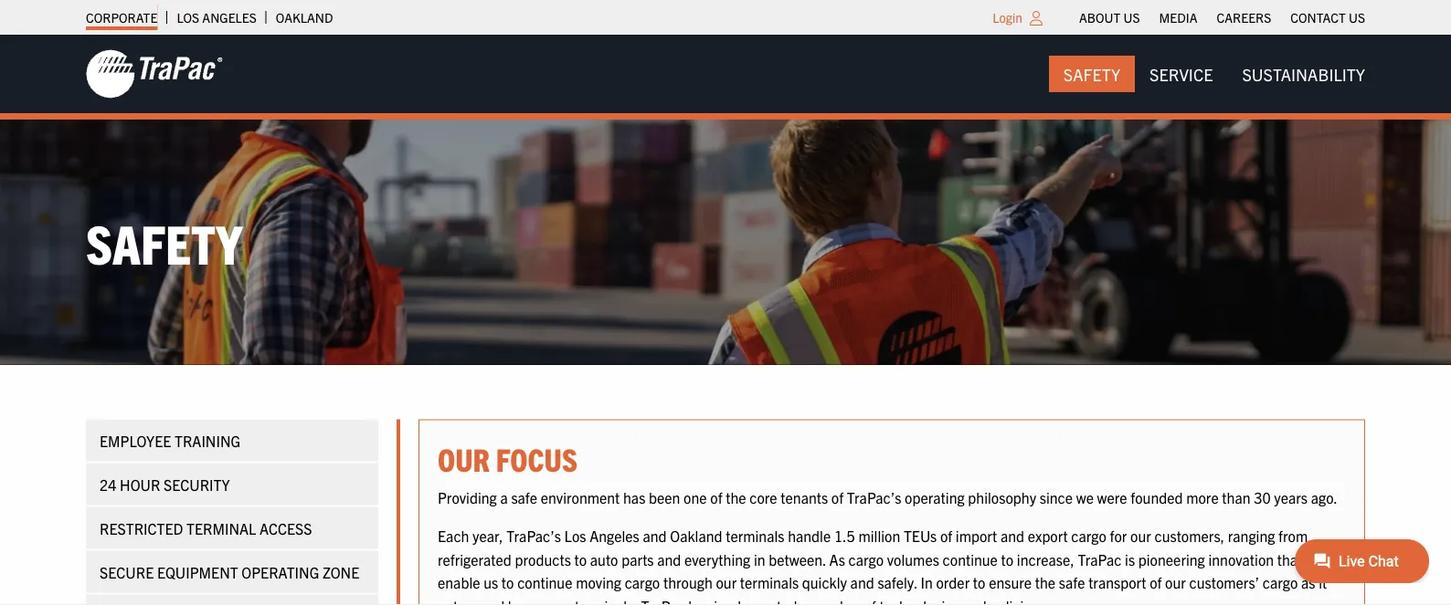 Task type: describe. For each thing, give the bounding box(es) containing it.
and up parts
[[643, 527, 667, 545]]

in
[[754, 550, 765, 569]]

in
[[921, 574, 933, 592]]

since
[[1040, 489, 1073, 507]]

and left export
[[1001, 527, 1024, 545]]

of right "teus"
[[940, 527, 952, 545]]

0 vertical spatial terminals
[[726, 527, 784, 545]]

ensure
[[989, 574, 1032, 592]]

cargo down 'million'
[[848, 550, 884, 569]]

our
[[438, 440, 490, 479]]

everything
[[684, 550, 750, 569]]

los angeles
[[177, 9, 257, 26]]

refrigerated
[[438, 550, 512, 569]]

our right 'leaves'
[[551, 597, 571, 606]]

philosophy
[[968, 489, 1036, 507]]

enable
[[438, 574, 480, 592]]

one
[[684, 489, 707, 507]]

core
[[750, 489, 777, 507]]

1 vertical spatial terminals
[[740, 574, 799, 592]]

our down pioneering
[[1165, 574, 1186, 592]]

restricted
[[100, 519, 183, 538]]

menu bar containing about us
[[1070, 5, 1375, 30]]

innovation
[[1208, 550, 1274, 569]]

policies.
[[990, 597, 1042, 606]]

sustainability link
[[1228, 56, 1380, 92]]

a inside the each year, trapac's los angeles and oakland terminals handle 1.5 million teus of import and export cargo for our customers, ranging from refrigerated products to auto parts and everything in between. as cargo volumes continue to increase, trapac is pioneering innovation that will enable us to continue moving cargo through our terminals quickly and safely. in order to ensure the safe transport of our customers' cargo as it enters and leaves our terminals, trapac has implemented a number of technologies and policies.
[[801, 597, 808, 606]]

contact us
[[1290, 9, 1365, 26]]

0 vertical spatial los
[[177, 9, 199, 26]]

training
[[175, 432, 240, 450]]

0 vertical spatial a
[[500, 489, 508, 507]]

our right for
[[1130, 527, 1151, 545]]

years
[[1274, 489, 1308, 507]]

light image
[[1030, 11, 1043, 26]]

los inside the each year, trapac's los angeles and oakland terminals handle 1.5 million teus of import and export cargo for our customers, ranging from refrigerated products to auto parts and everything in between. as cargo volumes continue to increase, trapac is pioneering innovation that will enable us to continue moving cargo through our terminals quickly and safely. in order to ensure the safe transport of our customers' cargo as it enters and leaves our terminals, trapac has implemented a number of technologies and policies.
[[564, 527, 586, 545]]

ranging
[[1228, 527, 1275, 545]]

24 hour security link
[[86, 464, 378, 506]]

founded
[[1131, 489, 1183, 507]]

24
[[100, 476, 116, 494]]

each
[[438, 527, 469, 545]]

0 vertical spatial the
[[726, 489, 746, 507]]

volumes
[[887, 550, 939, 569]]

operating
[[242, 563, 319, 582]]

restricted terminal access link
[[86, 508, 378, 550]]

los angeles link
[[177, 5, 257, 30]]

cargo left for
[[1071, 527, 1106, 545]]

safety inside 'link'
[[1063, 64, 1120, 84]]

focus
[[496, 440, 577, 479]]

customers'
[[1189, 574, 1259, 592]]

sustainability
[[1242, 64, 1365, 84]]

service link
[[1135, 56, 1228, 92]]

and down order
[[963, 597, 987, 606]]

corporate
[[86, 9, 158, 26]]

0 horizontal spatial continue
[[517, 574, 572, 592]]

terminals,
[[575, 597, 638, 606]]

leaves
[[508, 597, 547, 606]]

safety link
[[1049, 56, 1135, 92]]

has inside the each year, trapac's los angeles and oakland terminals handle 1.5 million teus of import and export cargo for our customers, ranging from refrigerated products to auto parts and everything in between. as cargo volumes continue to increase, trapac is pioneering innovation that will enable us to continue moving cargo through our terminals quickly and safely. in order to ensure the safe transport of our customers' cargo as it enters and leaves our terminals, trapac has implemented a number of technologies and policies.
[[688, 597, 710, 606]]

login link
[[993, 9, 1023, 26]]

number
[[811, 597, 861, 606]]

cargo down parts
[[625, 574, 660, 592]]

than
[[1222, 489, 1251, 507]]

secure
[[100, 563, 154, 582]]

employee training link
[[86, 420, 378, 462]]

oakland link
[[276, 5, 333, 30]]

safe inside the each year, trapac's los angeles and oakland terminals handle 1.5 million teus of import and export cargo for our customers, ranging from refrigerated products to auto parts and everything in between. as cargo volumes continue to increase, trapac is pioneering innovation that will enable us to continue moving cargo through our terminals quickly and safely. in order to ensure the safe transport of our customers' cargo as it enters and leaves our terminals, trapac has implemented a number of technologies and policies.
[[1059, 574, 1085, 592]]

1 horizontal spatial trapac's
[[847, 489, 901, 507]]

of right tenants
[[831, 489, 844, 507]]

parts
[[622, 550, 654, 569]]

customers,
[[1155, 527, 1225, 545]]

media
[[1159, 9, 1197, 26]]

our focus
[[438, 440, 577, 479]]

oakland inside the each year, trapac's los angeles and oakland terminals handle 1.5 million teus of import and export cargo for our customers, ranging from refrigerated products to auto parts and everything in between. as cargo volumes continue to increase, trapac is pioneering innovation that will enable us to continue moving cargo through our terminals quickly and safely. in order to ensure the safe transport of our customers' cargo as it enters and leaves our terminals, trapac has implemented a number of technologies and policies.
[[670, 527, 722, 545]]

of right one
[[710, 489, 722, 507]]

each year, trapac's los angeles and oakland terminals handle 1.5 million teus of import and export cargo for our customers, ranging from refrigerated products to auto parts and everything in between. as cargo volumes continue to increase, trapac is pioneering innovation that will enable us to continue moving cargo through our terminals quickly and safely. in order to ensure the safe transport of our customers' cargo as it enters and leaves our terminals, trapac has implemented a number of technologies and policies.
[[438, 527, 1327, 606]]

more
[[1186, 489, 1219, 507]]

0 horizontal spatial oakland
[[276, 9, 333, 26]]

million
[[858, 527, 900, 545]]

transport
[[1088, 574, 1146, 592]]

and up number at bottom right
[[850, 574, 874, 592]]

teus
[[904, 527, 937, 545]]

between.
[[769, 550, 826, 569]]

careers
[[1217, 9, 1271, 26]]

angeles inside the each year, trapac's los angeles and oakland terminals handle 1.5 million teus of import and export cargo for our customers, ranging from refrigerated products to auto parts and everything in between. as cargo volumes continue to increase, trapac is pioneering innovation that will enable us to continue moving cargo through our terminals quickly and safely. in order to ensure the safe transport of our customers' cargo as it enters and leaves our terminals, trapac has implemented a number of technologies and policies.
[[590, 527, 639, 545]]

from
[[1278, 527, 1308, 545]]

media link
[[1159, 5, 1197, 30]]

increase,
[[1017, 550, 1074, 569]]

will
[[1306, 550, 1326, 569]]

1.5
[[834, 527, 855, 545]]

1 vertical spatial safety
[[86, 209, 242, 275]]

environment
[[541, 489, 620, 507]]

hour
[[120, 476, 160, 494]]

for
[[1110, 527, 1127, 545]]

technologies
[[879, 597, 959, 606]]



Task type: locate. For each thing, give the bounding box(es) containing it.
menu bar down careers
[[1049, 56, 1380, 92]]

the left core
[[726, 489, 746, 507]]

1 vertical spatial the
[[1035, 574, 1056, 592]]

secure equipment operating zone link
[[86, 551, 378, 593]]

about us link
[[1079, 5, 1140, 30]]

import
[[956, 527, 997, 545]]

to right us
[[502, 574, 514, 592]]

los down the environment
[[564, 527, 586, 545]]

trapac's up "products"
[[506, 527, 561, 545]]

menu bar
[[1070, 5, 1375, 30], [1049, 56, 1380, 92]]

1 horizontal spatial trapac
[[1078, 550, 1122, 569]]

30
[[1254, 489, 1271, 507]]

about
[[1079, 9, 1121, 26]]

oakland
[[276, 9, 333, 26], [670, 527, 722, 545]]

of
[[710, 489, 722, 507], [831, 489, 844, 507], [940, 527, 952, 545], [1150, 574, 1162, 592], [864, 597, 876, 606]]

1 vertical spatial has
[[688, 597, 710, 606]]

enters
[[438, 597, 477, 606]]

handle
[[788, 527, 831, 545]]

0 vertical spatial continue
[[943, 550, 998, 569]]

1 vertical spatial los
[[564, 527, 586, 545]]

the down increase,
[[1035, 574, 1056, 592]]

as
[[1301, 574, 1315, 592]]

0 vertical spatial trapac
[[1078, 550, 1122, 569]]

0 horizontal spatial has
[[623, 489, 645, 507]]

us inside "link"
[[1349, 9, 1365, 26]]

service
[[1150, 64, 1213, 84]]

1 horizontal spatial continue
[[943, 550, 998, 569]]

auto
[[590, 550, 618, 569]]

the
[[726, 489, 746, 507], [1035, 574, 1056, 592]]

to
[[574, 550, 587, 569], [1001, 550, 1014, 569], [502, 574, 514, 592], [973, 574, 985, 592]]

safe down increase,
[[1059, 574, 1085, 592]]

0 vertical spatial angeles
[[202, 9, 257, 26]]

and up through
[[657, 550, 681, 569]]

continue
[[943, 550, 998, 569], [517, 574, 572, 592]]

has down through
[[688, 597, 710, 606]]

were
[[1097, 489, 1127, 507]]

0 vertical spatial trapac's
[[847, 489, 901, 507]]

tenants
[[781, 489, 828, 507]]

zone
[[323, 563, 359, 582]]

1 horizontal spatial safety
[[1063, 64, 1120, 84]]

safety menu item
[[1049, 56, 1135, 92]]

continue down "products"
[[517, 574, 572, 592]]

corporate link
[[86, 5, 158, 30]]

0 horizontal spatial los
[[177, 9, 199, 26]]

los up corporate image
[[177, 9, 199, 26]]

0 horizontal spatial trapac
[[641, 597, 685, 606]]

we
[[1076, 489, 1094, 507]]

us for about us
[[1123, 9, 1140, 26]]

through
[[663, 574, 713, 592]]

1 horizontal spatial angeles
[[590, 527, 639, 545]]

terminals up 'in'
[[726, 527, 784, 545]]

as
[[829, 550, 845, 569]]

providing a safe environment has been one of the core tenants of trapac's operating philosophy since we were founded more than 30 years ago.
[[438, 489, 1338, 507]]

corporate image
[[86, 48, 223, 100]]

safe down focus
[[511, 489, 537, 507]]

us
[[1123, 9, 1140, 26], [1349, 9, 1365, 26]]

contact us link
[[1290, 5, 1365, 30]]

a right the 'providing'
[[500, 489, 508, 507]]

1 us from the left
[[1123, 9, 1140, 26]]

trapac's inside the each year, trapac's los angeles and oakland terminals handle 1.5 million teus of import and export cargo for our customers, ranging from refrigerated products to auto parts and everything in between. as cargo volumes continue to increase, trapac is pioneering innovation that will enable us to continue moving cargo through our terminals quickly and safely. in order to ensure the safe transport of our customers' cargo as it enters and leaves our terminals, trapac has implemented a number of technologies and policies.
[[506, 527, 561, 545]]

menu bar up service in the top of the page
[[1070, 5, 1375, 30]]

our down everything
[[716, 574, 737, 592]]

1 vertical spatial trapac's
[[506, 527, 561, 545]]

los
[[177, 9, 199, 26], [564, 527, 586, 545]]

1 vertical spatial continue
[[517, 574, 572, 592]]

oakland right los angeles at the top left of page
[[276, 9, 333, 26]]

products
[[515, 550, 571, 569]]

1 vertical spatial angeles
[[590, 527, 639, 545]]

that
[[1277, 550, 1302, 569]]

1 horizontal spatial safe
[[1059, 574, 1085, 592]]

1 horizontal spatial the
[[1035, 574, 1056, 592]]

to right order
[[973, 574, 985, 592]]

0 horizontal spatial safe
[[511, 489, 537, 507]]

us for contact us
[[1349, 9, 1365, 26]]

operating
[[905, 489, 965, 507]]

and down us
[[481, 597, 505, 606]]

login
[[993, 9, 1023, 26]]

equipment
[[157, 563, 238, 582]]

and
[[643, 527, 667, 545], [1001, 527, 1024, 545], [657, 550, 681, 569], [850, 574, 874, 592], [481, 597, 505, 606], [963, 597, 987, 606]]

ago.
[[1311, 489, 1338, 507]]

access
[[260, 519, 312, 538]]

safety
[[1063, 64, 1120, 84], [86, 209, 242, 275]]

24 hour security
[[100, 476, 230, 494]]

trapac down through
[[641, 597, 685, 606]]

menu bar containing safety
[[1049, 56, 1380, 92]]

about us
[[1079, 9, 1140, 26]]

it
[[1319, 574, 1327, 592]]

0 vertical spatial safe
[[511, 489, 537, 507]]

been
[[649, 489, 680, 507]]

has
[[623, 489, 645, 507], [688, 597, 710, 606]]

1 horizontal spatial los
[[564, 527, 586, 545]]

year,
[[473, 527, 503, 545]]

the inside the each year, trapac's los angeles and oakland terminals handle 1.5 million teus of import and export cargo for our customers, ranging from refrigerated products to auto parts and everything in between. as cargo volumes continue to increase, trapac is pioneering innovation that will enable us to continue moving cargo through our terminals quickly and safely. in order to ensure the safe transport of our customers' cargo as it enters and leaves our terminals, trapac has implemented a number of technologies and policies.
[[1035, 574, 1056, 592]]

trapac
[[1078, 550, 1122, 569], [641, 597, 685, 606]]

0 vertical spatial oakland
[[276, 9, 333, 26]]

1 vertical spatial a
[[801, 597, 808, 606]]

export
[[1028, 527, 1068, 545]]

our
[[1130, 527, 1151, 545], [716, 574, 737, 592], [1165, 574, 1186, 592], [551, 597, 571, 606]]

terminals
[[726, 527, 784, 545], [740, 574, 799, 592]]

0 horizontal spatial angeles
[[202, 9, 257, 26]]

safely.
[[878, 574, 917, 592]]

us right about
[[1123, 9, 1140, 26]]

employee training
[[100, 432, 240, 450]]

angeles up auto
[[590, 527, 639, 545]]

providing
[[438, 489, 497, 507]]

to left auto
[[574, 550, 587, 569]]

1 vertical spatial safe
[[1059, 574, 1085, 592]]

0 horizontal spatial us
[[1123, 9, 1140, 26]]

employee
[[100, 432, 171, 450]]

1 horizontal spatial has
[[688, 597, 710, 606]]

1 horizontal spatial oakland
[[670, 527, 722, 545]]

secure equipment operating zone
[[100, 563, 359, 582]]

terminals up the implemented
[[740, 574, 799, 592]]

us right contact
[[1349, 9, 1365, 26]]

is
[[1125, 550, 1135, 569]]

cargo down that
[[1263, 574, 1298, 592]]

1 vertical spatial oakland
[[670, 527, 722, 545]]

1 vertical spatial trapac
[[641, 597, 685, 606]]

contact
[[1290, 9, 1346, 26]]

to up the ensure
[[1001, 550, 1014, 569]]

has left been
[[623, 489, 645, 507]]

1 horizontal spatial a
[[801, 597, 808, 606]]

0 horizontal spatial a
[[500, 489, 508, 507]]

0 horizontal spatial trapac's
[[506, 527, 561, 545]]

of right number at bottom right
[[864, 597, 876, 606]]

0 vertical spatial safety
[[1063, 64, 1120, 84]]

a down "quickly"
[[801, 597, 808, 606]]

0 horizontal spatial the
[[726, 489, 746, 507]]

implemented
[[714, 597, 797, 606]]

safe
[[511, 489, 537, 507], [1059, 574, 1085, 592]]

moving
[[576, 574, 621, 592]]

trapac's up 'million'
[[847, 489, 901, 507]]

1 vertical spatial menu bar
[[1049, 56, 1380, 92]]

quickly
[[802, 574, 847, 592]]

1 horizontal spatial us
[[1349, 9, 1365, 26]]

us
[[484, 574, 498, 592]]

terminal
[[186, 519, 256, 538]]

of down pioneering
[[1150, 574, 1162, 592]]

oakland up everything
[[670, 527, 722, 545]]

2 us from the left
[[1349, 9, 1365, 26]]

0 vertical spatial menu bar
[[1070, 5, 1375, 30]]

continue down import
[[943, 550, 998, 569]]

trapac up transport
[[1078, 550, 1122, 569]]

security
[[164, 476, 230, 494]]

0 vertical spatial has
[[623, 489, 645, 507]]

angeles left oakland link
[[202, 9, 257, 26]]

0 horizontal spatial safety
[[86, 209, 242, 275]]

careers link
[[1217, 5, 1271, 30]]



Task type: vqa. For each thing, say whether or not it's contained in the screenshot.
the "Restricted Terminal Access"
yes



